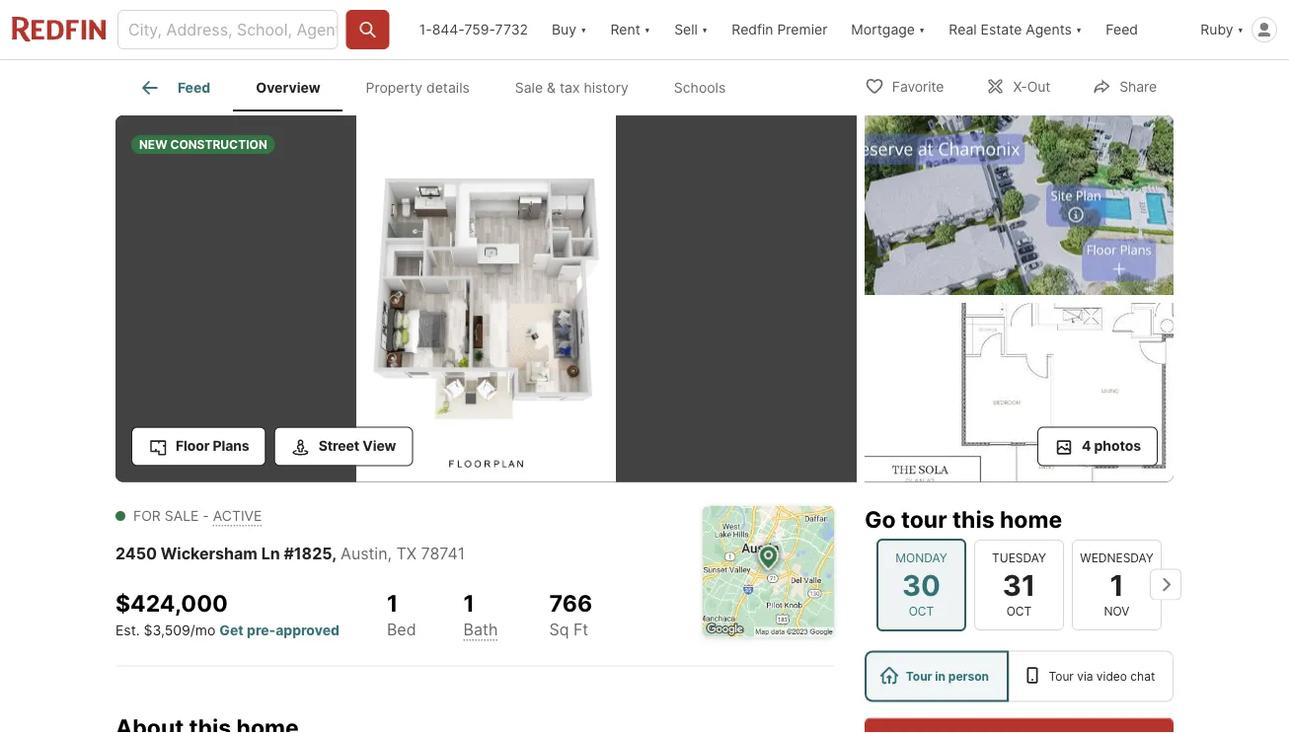 Task type: locate. For each thing, give the bounding box(es) containing it.
bath
[[464, 620, 498, 640]]

tour left via
[[1049, 670, 1074, 684]]

1 horizontal spatial ,
[[388, 545, 392, 564]]

1 tour from the left
[[906, 670, 933, 684]]

2 horizontal spatial 1
[[1110, 568, 1124, 602]]

766
[[550, 590, 593, 618]]

sale
[[515, 79, 543, 96]]

3 ▾ from the left
[[702, 21, 708, 38]]

plans
[[213, 438, 249, 455]]

31
[[1003, 568, 1036, 602]]

oct down 30
[[909, 604, 935, 619]]

wednesday
[[1081, 551, 1154, 565]]

tour via video chat
[[1049, 670, 1156, 684]]

rent ▾ button
[[599, 0, 663, 59]]

,
[[332, 545, 337, 564], [388, 545, 392, 564]]

1 inside 1 bath
[[464, 590, 475, 618]]

0 horizontal spatial oct
[[909, 604, 935, 619]]

844-
[[432, 21, 465, 38]]

▾
[[581, 21, 587, 38], [645, 21, 651, 38], [702, 21, 708, 38], [919, 21, 926, 38], [1076, 21, 1083, 38], [1238, 21, 1244, 38]]

4 ▾ from the left
[[919, 21, 926, 38]]

rent ▾ button
[[611, 0, 651, 59]]

2 tour from the left
[[1049, 670, 1074, 684]]

1-844-759-7732 link
[[419, 21, 528, 38]]

▾ right sell
[[702, 21, 708, 38]]

rent ▾
[[611, 21, 651, 38]]

home
[[1000, 506, 1063, 534]]

1 up bed
[[387, 590, 398, 618]]

favorite button
[[848, 66, 961, 106]]

1 bath
[[464, 590, 498, 640]]

1 inside 1 bed
[[387, 590, 398, 618]]

$424,000 est. $3,509 /mo get pre-approved
[[116, 590, 340, 639]]

redfin premier
[[732, 21, 828, 38]]

tour for tour in person
[[906, 670, 933, 684]]

0 horizontal spatial feed
[[178, 79, 211, 96]]

2 ▾ from the left
[[645, 21, 651, 38]]

4
[[1082, 438, 1092, 455]]

2450 wickersham ln #1825, austin, tx 78741 image
[[116, 116, 857, 482], [865, 116, 1174, 295], [865, 303, 1174, 482]]

feed button
[[1095, 0, 1189, 59]]

out
[[1028, 79, 1051, 95]]

1 horizontal spatial 1
[[464, 590, 475, 618]]

0 horizontal spatial ,
[[332, 545, 337, 564]]

via
[[1078, 670, 1094, 684]]

#1825
[[284, 545, 332, 564]]

bath link
[[464, 620, 498, 640]]

1
[[1110, 568, 1124, 602], [387, 590, 398, 618], [464, 590, 475, 618]]

next image
[[1151, 569, 1182, 601]]

in
[[936, 670, 946, 684]]

/mo
[[190, 622, 216, 639]]

oct
[[909, 604, 935, 619], [1007, 604, 1032, 619]]

7732
[[495, 21, 528, 38]]

▾ right agents
[[1076, 21, 1083, 38]]

tax
[[560, 79, 580, 96]]

▾ for sell ▾
[[702, 21, 708, 38]]

, left the austin at the left bottom
[[332, 545, 337, 564]]

wickersham
[[161, 545, 258, 564]]

feed
[[1106, 21, 1139, 38], [178, 79, 211, 96]]

for sale - active
[[133, 508, 262, 525]]

1 inside wednesday 1 nov
[[1110, 568, 1124, 602]]

sq
[[550, 621, 569, 640]]

real estate agents ▾ button
[[938, 0, 1095, 59]]

▾ right buy
[[581, 21, 587, 38]]

tuesday 31 oct
[[993, 551, 1047, 619]]

$424,000
[[116, 590, 228, 618]]

sell
[[675, 21, 698, 38]]

1 horizontal spatial oct
[[1007, 604, 1032, 619]]

0 vertical spatial feed
[[1106, 21, 1139, 38]]

tab list
[[116, 60, 765, 112]]

tour inside option
[[1049, 670, 1074, 684]]

tour for tour via video chat
[[1049, 670, 1074, 684]]

766 sq ft
[[550, 590, 593, 640]]

floor plans button
[[131, 427, 266, 467]]

1 up bath
[[464, 590, 475, 618]]

▾ right rent on the top left of the page
[[645, 21, 651, 38]]

feed up new construction
[[178, 79, 211, 96]]

1 up nov
[[1110, 568, 1124, 602]]

6 ▾ from the left
[[1238, 21, 1244, 38]]

tab list containing feed
[[116, 60, 765, 112]]

sell ▾ button
[[663, 0, 720, 59]]

street view
[[319, 438, 396, 455]]

1 oct from the left
[[909, 604, 935, 619]]

1 horizontal spatial feed
[[1106, 21, 1139, 38]]

approved
[[276, 622, 340, 639]]

-
[[203, 508, 209, 525]]

buy ▾ button
[[540, 0, 599, 59]]

oct inside monday 30 oct
[[909, 604, 935, 619]]

4 photos button
[[1038, 427, 1158, 467]]

go
[[865, 506, 896, 534]]

tour inside option
[[906, 670, 933, 684]]

30
[[903, 568, 941, 602]]

feed up share button
[[1106, 21, 1139, 38]]

1 vertical spatial feed
[[178, 79, 211, 96]]

▾ right ruby
[[1238, 21, 1244, 38]]

oct down 31
[[1007, 604, 1032, 619]]

tour left in
[[906, 670, 933, 684]]

property details
[[366, 79, 470, 96]]

overview
[[256, 79, 321, 96]]

ft
[[574, 621, 589, 640]]

0 horizontal spatial tour
[[906, 670, 933, 684]]

tx
[[397, 545, 417, 564]]

estate
[[981, 21, 1023, 38]]

1 ▾ from the left
[[581, 21, 587, 38]]

1 for 1 bed
[[387, 590, 398, 618]]

1 horizontal spatial tour
[[1049, 670, 1074, 684]]

tour in person option
[[865, 651, 1009, 703]]

tour
[[906, 670, 933, 684], [1049, 670, 1074, 684]]

▾ right mortgage
[[919, 21, 926, 38]]

oct inside tuesday 31 oct
[[1007, 604, 1032, 619]]

1-844-759-7732
[[419, 21, 528, 38]]

new construction link
[[116, 116, 857, 486]]

2 oct from the left
[[1007, 604, 1032, 619]]

video
[[1097, 670, 1128, 684]]

None button
[[877, 538, 967, 632], [975, 539, 1065, 631], [1073, 539, 1162, 631], [877, 538, 967, 632], [975, 539, 1065, 631], [1073, 539, 1162, 631]]

5 ▾ from the left
[[1076, 21, 1083, 38]]

buy
[[552, 21, 577, 38]]

schools
[[674, 79, 726, 96]]

0 horizontal spatial 1
[[387, 590, 398, 618]]

street view button
[[274, 427, 413, 467]]

1-
[[419, 21, 432, 38]]

list box
[[865, 651, 1174, 703]]

oct for 31
[[1007, 604, 1032, 619]]

, left tx
[[388, 545, 392, 564]]



Task type: vqa. For each thing, say whether or not it's contained in the screenshot.
'Oct'
yes



Task type: describe. For each thing, give the bounding box(es) containing it.
nov
[[1105, 604, 1130, 619]]

feed link
[[138, 76, 211, 100]]

2450 wickersham ln #1825 , austin , tx 78741
[[116, 545, 465, 564]]

overview tab
[[233, 64, 343, 112]]

get pre-approved link
[[220, 622, 340, 639]]

property details tab
[[343, 64, 493, 112]]

submit search image
[[358, 20, 378, 40]]

redfin
[[732, 21, 774, 38]]

favorite
[[893, 79, 945, 95]]

1 for 1 bath
[[464, 590, 475, 618]]

sale & tax history tab
[[493, 64, 652, 112]]

78741
[[421, 545, 465, 564]]

oct for 30
[[909, 604, 935, 619]]

$3,509
[[144, 622, 190, 639]]

wednesday 1 nov
[[1081, 551, 1154, 619]]

street
[[319, 438, 360, 455]]

go tour this home
[[865, 506, 1063, 534]]

sale
[[165, 508, 199, 525]]

active link
[[213, 508, 262, 525]]

4 photos
[[1082, 438, 1142, 455]]

ruby ▾
[[1201, 21, 1244, 38]]

x-out button
[[969, 66, 1068, 106]]

view
[[363, 438, 396, 455]]

active
[[213, 508, 262, 525]]

pre-
[[247, 622, 276, 639]]

this
[[953, 506, 995, 534]]

tour
[[902, 506, 948, 534]]

monday 30 oct
[[896, 551, 948, 619]]

bed
[[387, 620, 416, 640]]

buy ▾ button
[[552, 0, 587, 59]]

feed inside button
[[1106, 21, 1139, 38]]

sale & tax history
[[515, 79, 629, 96]]

austin
[[341, 545, 388, 564]]

ruby
[[1201, 21, 1234, 38]]

floor plans
[[176, 438, 249, 455]]

x-
[[1014, 79, 1028, 95]]

▾ for mortgage ▾
[[919, 21, 926, 38]]

est.
[[116, 622, 140, 639]]

2450
[[116, 545, 157, 564]]

tour via video chat option
[[1009, 651, 1174, 703]]

▾ for rent ▾
[[645, 21, 651, 38]]

premier
[[778, 21, 828, 38]]

2 , from the left
[[388, 545, 392, 564]]

chat
[[1131, 670, 1156, 684]]

list box containing tour in person
[[865, 651, 1174, 703]]

share button
[[1076, 66, 1174, 106]]

tour in person
[[906, 670, 990, 684]]

redfin premier button
[[720, 0, 840, 59]]

▾ inside 'dropdown button'
[[1076, 21, 1083, 38]]

share
[[1120, 79, 1157, 95]]

details
[[427, 79, 470, 96]]

map entry image
[[703, 506, 835, 638]]

mortgage ▾ button
[[840, 0, 938, 59]]

new
[[139, 137, 168, 152]]

real estate agents ▾ link
[[949, 0, 1083, 59]]

City, Address, School, Agent, ZIP search field
[[118, 10, 338, 49]]

construction
[[170, 137, 267, 152]]

x-out
[[1014, 79, 1051, 95]]

person
[[949, 670, 990, 684]]

buy ▾
[[552, 21, 587, 38]]

floor
[[176, 438, 210, 455]]

monday
[[896, 551, 948, 565]]

▾ for ruby ▾
[[1238, 21, 1244, 38]]

sell ▾ button
[[675, 0, 708, 59]]

mortgage ▾ button
[[852, 0, 926, 59]]

property
[[366, 79, 423, 96]]

real estate agents ▾
[[949, 21, 1083, 38]]

sell ▾
[[675, 21, 708, 38]]

▾ for buy ▾
[[581, 21, 587, 38]]

for
[[133, 508, 161, 525]]

history
[[584, 79, 629, 96]]

schools tab
[[652, 64, 749, 112]]

photos
[[1095, 438, 1142, 455]]

mortgage
[[852, 21, 915, 38]]

1 , from the left
[[332, 545, 337, 564]]

agents
[[1026, 21, 1072, 38]]

ln
[[261, 545, 280, 564]]

mortgage ▾
[[852, 21, 926, 38]]

rent
[[611, 21, 641, 38]]

real
[[949, 21, 977, 38]]

&
[[547, 79, 556, 96]]

new construction
[[139, 137, 267, 152]]

tuesday
[[993, 551, 1047, 565]]



